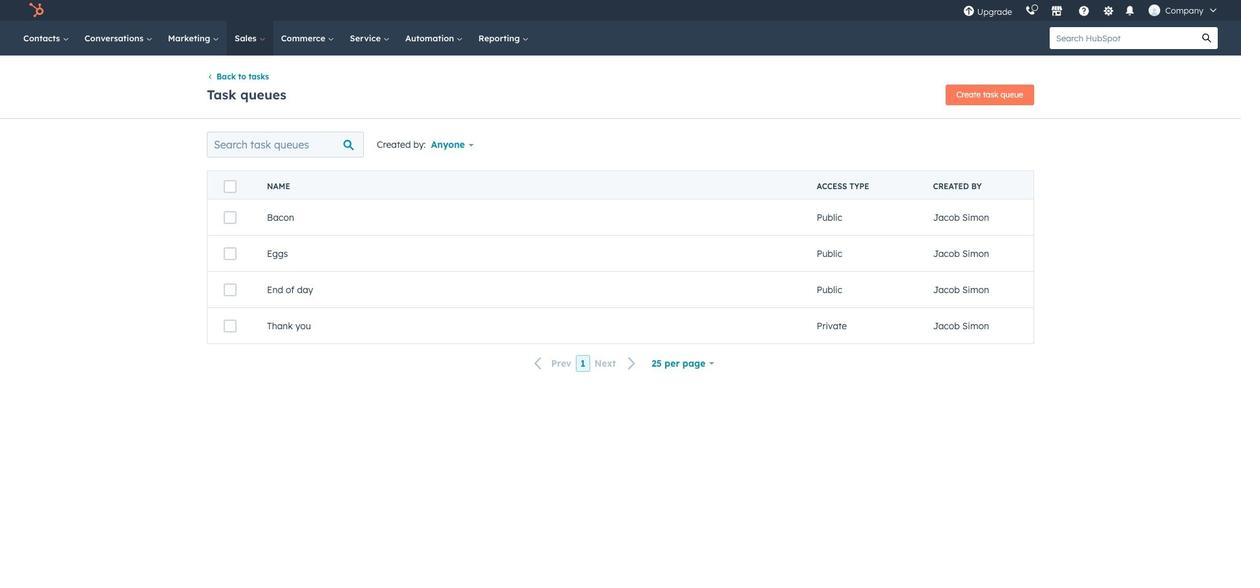 Task type: describe. For each thing, give the bounding box(es) containing it.
Search task queues search field
[[207, 132, 364, 158]]



Task type: vqa. For each thing, say whether or not it's contained in the screenshot.
the Chat conversation totals by rep element
no



Task type: locate. For each thing, give the bounding box(es) containing it.
pagination navigation
[[527, 355, 644, 372]]

menu
[[957, 0, 1226, 21]]

jacob simon image
[[1149, 5, 1160, 16]]

marketplaces image
[[1051, 6, 1063, 17]]

banner
[[207, 81, 1034, 106]]

Search HubSpot search field
[[1050, 27, 1196, 49]]



